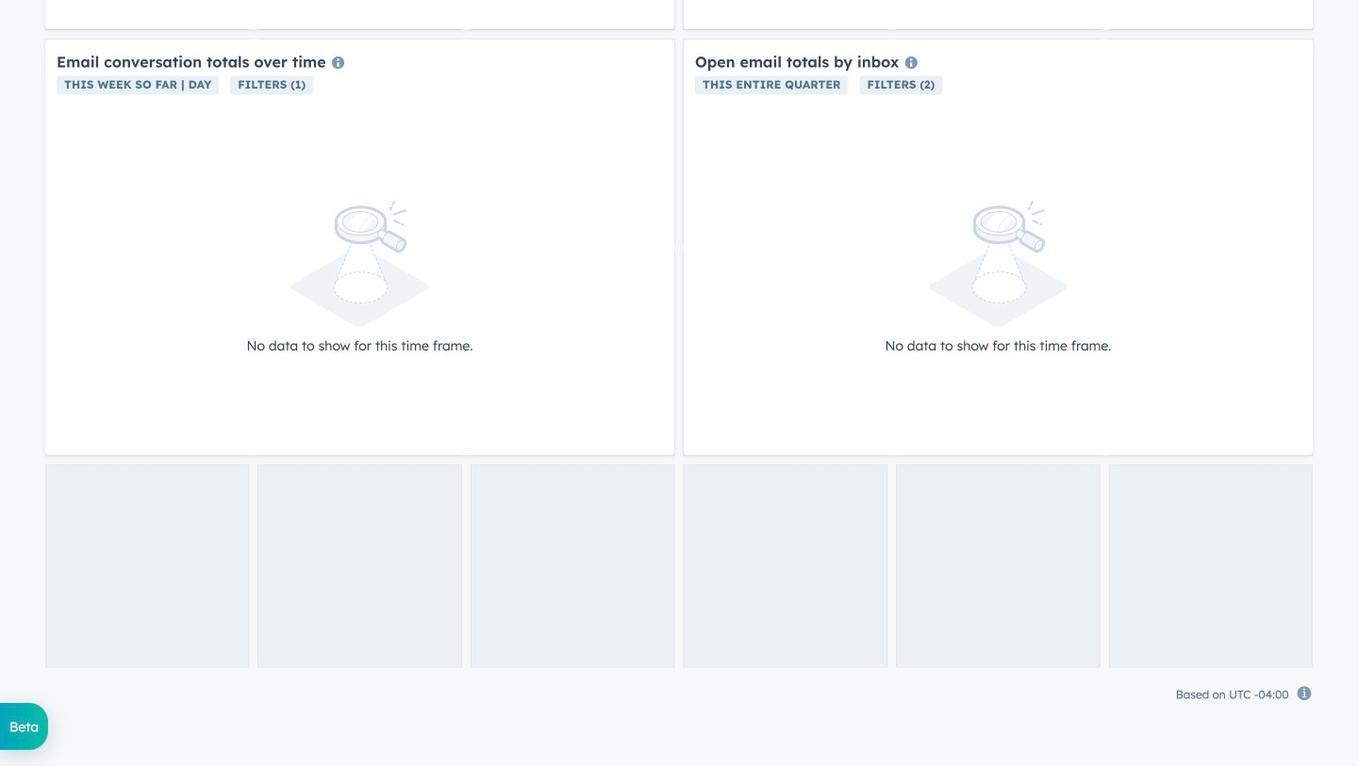 Task type: vqa. For each thing, say whether or not it's contained in the screenshot.
preferences to the top
no



Task type: locate. For each thing, give the bounding box(es) containing it.
email conversation totals over time element
[[45, 40, 674, 456]]

email average time to close by rep element
[[684, 0, 1313, 29]]

open email totals by inbox element
[[684, 40, 1313, 456]]



Task type: describe. For each thing, give the bounding box(es) containing it.
email closed totals by rep element
[[45, 0, 674, 29]]



